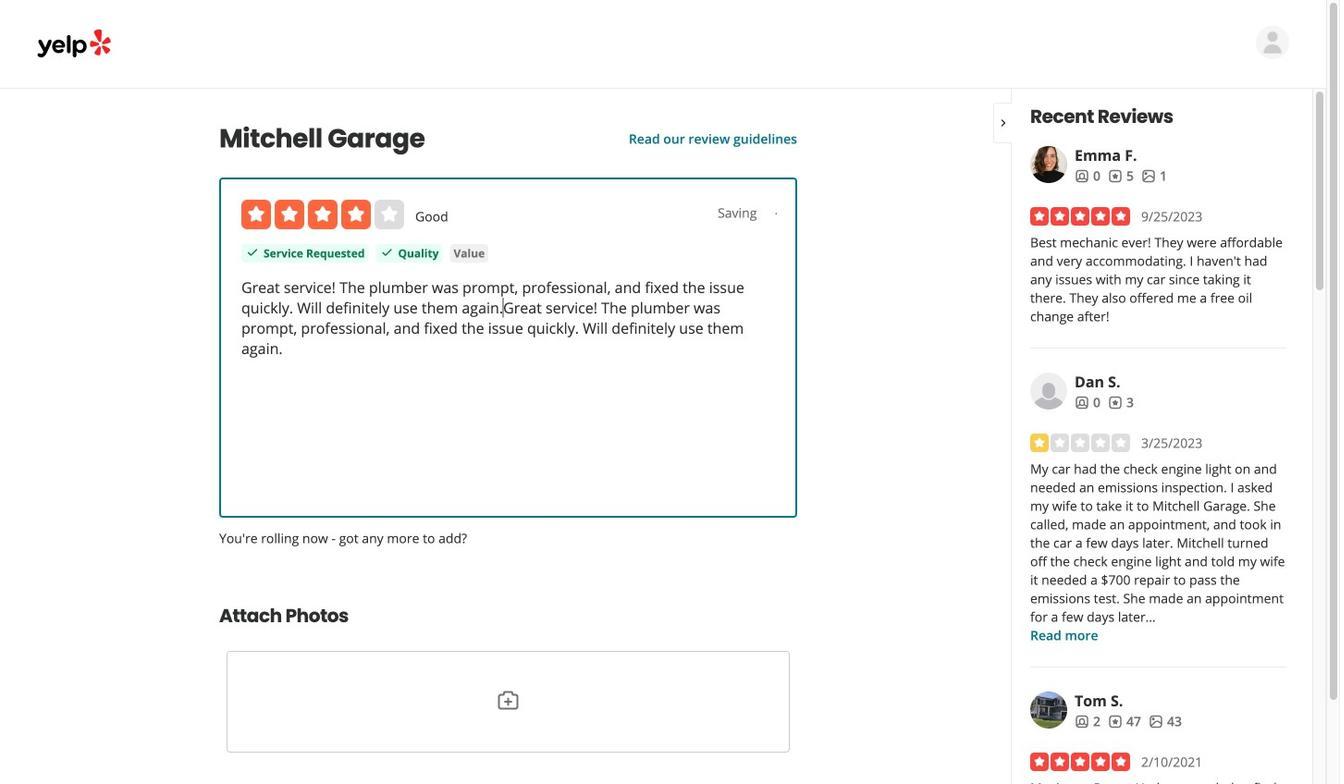 Task type: locate. For each thing, give the bounding box(es) containing it.
16 friends v2 image for photo of tom s. 16 review v2 image friends element
[[1075, 715, 1090, 729]]

0 vertical spatial 16 friends v2 image
[[1075, 169, 1090, 184]]

0 vertical spatial photos element
[[1142, 167, 1168, 185]]

3 friends element from the top
[[1075, 712, 1101, 731]]

1 vertical spatial 16 photos v2 image
[[1149, 715, 1164, 729]]

5 star rating image down photo of tom s.
[[1031, 753, 1131, 772]]

5 star rating image
[[1031, 207, 1131, 226], [1031, 753, 1131, 772]]

0 vertical spatial 5 star rating image
[[1031, 207, 1131, 226]]

16 review v2 image
[[1109, 169, 1123, 184], [1109, 395, 1123, 410], [1109, 715, 1123, 729]]

2 5 star rating image from the top
[[1031, 753, 1131, 772]]

friends element right photo of tom s.
[[1075, 712, 1101, 731]]

0 vertical spatial 16 review v2 image
[[1109, 169, 1123, 184]]

None text field
[[242, 278, 775, 359]]

1 5 star rating image from the top
[[1031, 207, 1131, 226]]

2 vertical spatial 16 review v2 image
[[1109, 715, 1123, 729]]

2 vertical spatial reviews element
[[1109, 712, 1142, 731]]

16 friends v2 image right photo of tom s.
[[1075, 715, 1090, 729]]

2 reviews element from the top
[[1109, 393, 1134, 412]]

2 friends element from the top
[[1075, 393, 1101, 412]]

photo of tom s. image
[[1031, 692, 1068, 729]]

16 review v2 image for photo of tom s.
[[1109, 715, 1123, 729]]

friends element right photo of dan s.
[[1075, 393, 1101, 412]]

close sidebar icon image
[[997, 116, 1011, 130], [997, 116, 1011, 130]]

topic service_requested detected in review image
[[245, 245, 260, 260]]

1 16 friends v2 image from the top
[[1075, 169, 1090, 184]]

friends element right photo of emma f.
[[1075, 167, 1101, 185]]

friends element
[[1075, 167, 1101, 185], [1075, 393, 1101, 412], [1075, 712, 1101, 731]]

1 vertical spatial 5 star rating image
[[1031, 753, 1131, 772]]

None radio
[[242, 200, 271, 229], [275, 200, 304, 229], [308, 200, 338, 229], [341, 200, 371, 229], [375, 200, 404, 229], [242, 200, 271, 229], [275, 200, 304, 229], [308, 200, 338, 229], [341, 200, 371, 229], [375, 200, 404, 229]]

reviews element
[[1109, 167, 1134, 185], [1109, 393, 1134, 412], [1109, 712, 1142, 731]]

photos element
[[1142, 167, 1168, 185], [1149, 712, 1183, 731]]

1 vertical spatial friends element
[[1075, 393, 1101, 412]]

1 16 review v2 image from the top
[[1109, 169, 1123, 184]]

1 reviews element from the top
[[1109, 167, 1134, 185]]

0 vertical spatial reviews element
[[1109, 167, 1134, 185]]

16 photos v2 image for 16 review v2 image for photo of emma f.
[[1142, 169, 1157, 184]]

5 star rating image down photo of emma f.
[[1031, 207, 1131, 226]]

16 friends v2 image
[[1075, 169, 1090, 184], [1075, 715, 1090, 729]]

2 16 friends v2 image from the top
[[1075, 715, 1090, 729]]

0 vertical spatial 16 photos v2 image
[[1142, 169, 1157, 184]]

1 vertical spatial reviews element
[[1109, 393, 1134, 412]]

photos element for reviews element corresponding to photo of tom s.
[[1149, 712, 1183, 731]]

photos element for reviews element associated with photo of emma f.
[[1142, 167, 1168, 185]]

3 16 review v2 image from the top
[[1109, 715, 1123, 729]]

1 friends element from the top
[[1075, 167, 1101, 185]]

2 vertical spatial friends element
[[1075, 712, 1101, 731]]

1 vertical spatial 16 review v2 image
[[1109, 395, 1123, 410]]

16 photos v2 image
[[1142, 169, 1157, 184], [1149, 715, 1164, 729]]

topic service_requested detected in review image
[[245, 245, 260, 260]]

reviews element right photo of emma f.
[[1109, 167, 1134, 185]]

reviews element right 16 friends v2 image
[[1109, 393, 1134, 412]]

2 16 review v2 image from the top
[[1109, 395, 1123, 410]]

1 vertical spatial photos element
[[1149, 712, 1183, 731]]

1 vertical spatial 16 friends v2 image
[[1075, 715, 1090, 729]]

photo of emma f. image
[[1031, 146, 1068, 183]]

16 review v2 image for photo of emma f.
[[1109, 169, 1123, 184]]

16 review v2 image right photo of emma f.
[[1109, 169, 1123, 184]]

reviews element right photo of tom s.
[[1109, 712, 1142, 731]]

16 review v2 image for photo of dan s.
[[1109, 395, 1123, 410]]

5 star rating image for photo of tom s.
[[1031, 753, 1131, 772]]

0 vertical spatial friends element
[[1075, 167, 1101, 185]]

3 reviews element from the top
[[1109, 712, 1142, 731]]

16 review v2 image right photo of tom s.
[[1109, 715, 1123, 729]]

16 review v2 image right 16 friends v2 image
[[1109, 395, 1123, 410]]

16 friends v2 image
[[1075, 395, 1090, 410]]

topic quality detected in review image
[[380, 245, 395, 260], [380, 245, 395, 260]]

16 friends v2 image right photo of emma f.
[[1075, 169, 1090, 184]]



Task type: describe. For each thing, give the bounding box(es) containing it.
16 friends v2 image for friends element corresponding to 16 review v2 image for photo of emma f.
[[1075, 169, 1090, 184]]

attach photos image
[[497, 690, 520, 712]]

friends element for photo of dan s. 16 review v2 image
[[1075, 393, 1101, 412]]

reviews element for photo of dan s.
[[1109, 393, 1134, 412]]

1 star rating image
[[1031, 434, 1131, 452]]

reviews element for photo of tom s.
[[1109, 712, 1142, 731]]

photo of dan s. image
[[1031, 373, 1068, 410]]

terry t. image
[[1257, 26, 1290, 59]]

16 photos v2 image for photo of tom s. 16 review v2 image
[[1149, 715, 1164, 729]]

5 star rating image for photo of emma f.
[[1031, 207, 1131, 226]]

rating element
[[242, 200, 404, 229]]

friends element for 16 review v2 image for photo of emma f.
[[1075, 167, 1101, 185]]

reviews element for photo of emma f.
[[1109, 167, 1134, 185]]

friends element for photo of tom s. 16 review v2 image
[[1075, 712, 1101, 731]]



Task type: vqa. For each thing, say whether or not it's contained in the screenshot.
Photo of Dan S.
yes



